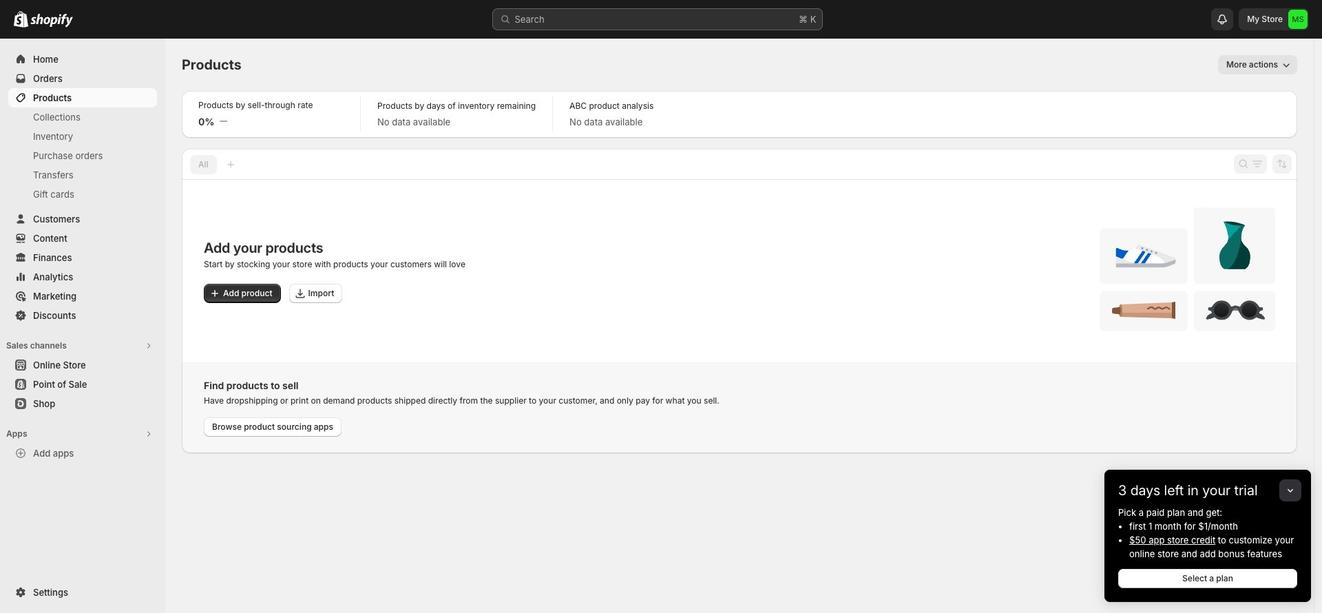 Task type: describe. For each thing, give the bounding box(es) containing it.
shopify image
[[14, 11, 28, 28]]

shopify image
[[30, 14, 73, 28]]

start by stocking your store with products your customers will love image
[[1100, 207, 1276, 331]]



Task type: vqa. For each thing, say whether or not it's contained in the screenshot.
leftmost plan
no



Task type: locate. For each thing, give the bounding box(es) containing it.
my store image
[[1289, 10, 1308, 29]]



